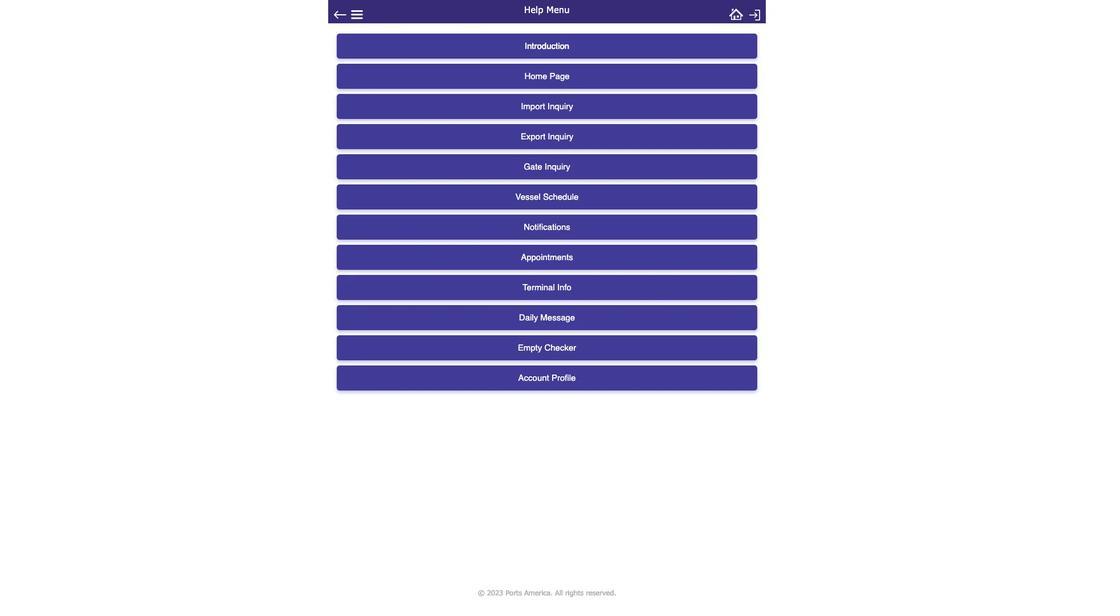Task type: describe. For each thing, give the bounding box(es) containing it.
help menu banner
[[328, 0, 766, 23]]

© 2023 ports america. all rights reserved.
[[478, 589, 617, 598]]

all
[[555, 589, 563, 598]]

help menu
[[525, 4, 570, 15]]

rights
[[566, 589, 584, 598]]

2023
[[487, 589, 504, 598]]

america.
[[525, 589, 553, 598]]

© 2023 ports america. all rights reserved. footer
[[325, 586, 770, 601]]



Task type: vqa. For each thing, say whether or not it's contained in the screenshot.
rights
yes



Task type: locate. For each thing, give the bounding box(es) containing it.
help
[[525, 4, 544, 15]]

None button
[[337, 34, 758, 59], [337, 64, 758, 89], [337, 94, 758, 119], [337, 124, 758, 149], [337, 155, 758, 180], [337, 185, 758, 210], [337, 215, 758, 240], [337, 245, 758, 270], [337, 275, 758, 300], [337, 306, 758, 331], [337, 336, 758, 361], [337, 366, 758, 391], [337, 34, 758, 59], [337, 64, 758, 89], [337, 94, 758, 119], [337, 124, 758, 149], [337, 155, 758, 180], [337, 185, 758, 210], [337, 215, 758, 240], [337, 245, 758, 270], [337, 275, 758, 300], [337, 306, 758, 331], [337, 336, 758, 361], [337, 366, 758, 391]]

ports
[[506, 589, 522, 598]]

help menu heading
[[460, 0, 635, 18]]

©
[[478, 589, 485, 598]]

menu
[[547, 4, 570, 15]]

reserved.
[[586, 589, 617, 598]]



